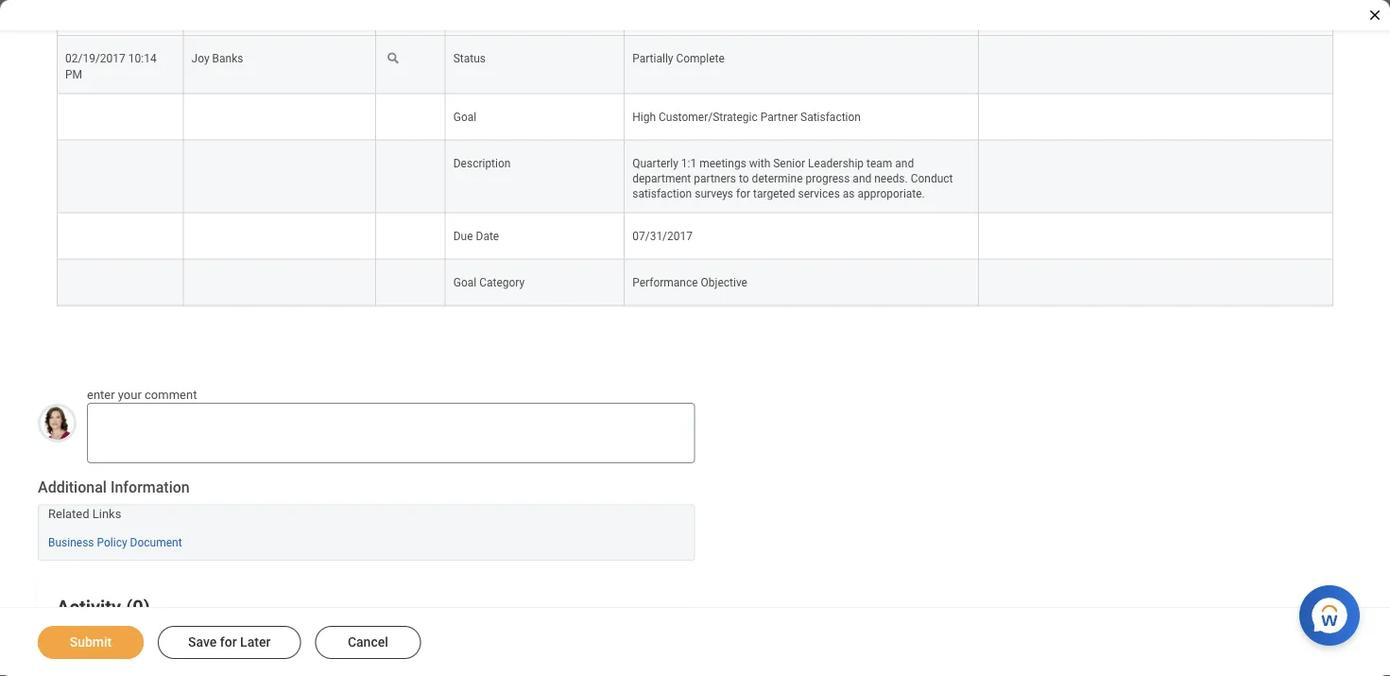 Task type: vqa. For each thing, say whether or not it's contained in the screenshot.
No Items Available. inside the ORGANIZATION SURVEY GROUP
no



Task type: describe. For each thing, give the bounding box(es) containing it.
with
[[750, 156, 771, 170]]

quarterly
[[633, 156, 679, 170]]

for inside quarterly 1:1 meetings with senior leadership team and department partners to determine progress and needs. conduct satisfaction surveys for targeted services as approporiate.
[[737, 187, 751, 200]]

as
[[843, 187, 855, 200]]

senior
[[774, 156, 806, 170]]

needs.
[[875, 172, 908, 185]]

later
[[240, 634, 271, 650]]

date
[[476, 229, 499, 243]]

partially complete
[[633, 52, 725, 65]]

row containing goal
[[57, 94, 1334, 140]]

save
[[188, 634, 217, 650]]

objective
[[701, 276, 748, 289]]

progress
[[806, 172, 850, 185]]

conduct
[[911, 172, 954, 185]]

for inside button
[[220, 634, 237, 650]]

related
[[48, 506, 89, 521]]

employee's photo (logan mcneil) image
[[38, 404, 77, 442]]

goal for goal category
[[454, 276, 477, 289]]

action bar region
[[0, 607, 1391, 676]]

activity
[[57, 596, 121, 618]]

business policy document
[[48, 536, 182, 549]]

goal for goal
[[454, 110, 477, 123]]

your
[[118, 387, 142, 402]]

related links
[[48, 506, 121, 521]]

goal category
[[454, 276, 525, 289]]

row containing description
[[57, 140, 1334, 213]]

row containing due date
[[57, 213, 1334, 260]]

business policy document link
[[48, 532, 182, 549]]

enter
[[87, 387, 115, 402]]

close edit goal image
[[1368, 8, 1383, 23]]

category
[[480, 276, 525, 289]]

0 horizontal spatial and
[[853, 172, 872, 185]]

row containing 02/19/2017 10:14 pm
[[57, 36, 1334, 94]]

10:14
[[128, 52, 157, 65]]

high
[[633, 110, 656, 123]]

document
[[130, 536, 182, 549]]

save for later button
[[158, 626, 301, 659]]

joy
[[192, 52, 210, 65]]

complete
[[676, 52, 725, 65]]

1:1
[[682, 156, 697, 170]]

information
[[111, 478, 190, 496]]

activity (0) dialog
[[0, 0, 1391, 676]]

department
[[633, 172, 691, 185]]

surveys
[[695, 187, 734, 200]]

joy banks element
[[192, 48, 243, 65]]



Task type: locate. For each thing, give the bounding box(es) containing it.
pm
[[65, 67, 82, 81]]

due
[[454, 229, 473, 243]]

02/19/2017
[[65, 52, 126, 65]]

partners
[[694, 172, 737, 185]]

6 row from the top
[[57, 260, 1334, 306]]

and up needs.
[[896, 156, 915, 170]]

for right save at bottom
[[220, 634, 237, 650]]

cancel
[[348, 634, 388, 650]]

satisfaction
[[633, 187, 692, 200]]

for down the to
[[737, 187, 751, 200]]

1 vertical spatial and
[[853, 172, 872, 185]]

targeted
[[754, 187, 796, 200]]

partner
[[761, 110, 798, 123]]

and up as
[[853, 172, 872, 185]]

submit button
[[38, 626, 144, 659]]

1 goal from the top
[[454, 110, 477, 123]]

description
[[454, 156, 511, 170]]

(0)
[[126, 596, 150, 618]]

due date
[[454, 229, 499, 243]]

1 row from the top
[[57, 0, 1334, 36]]

3 row from the top
[[57, 94, 1334, 140]]

cell
[[57, 0, 184, 36], [184, 0, 376, 36], [376, 0, 446, 36], [446, 0, 625, 36], [625, 0, 980, 36], [980, 0, 1334, 36], [980, 36, 1334, 94], [57, 94, 184, 140], [184, 94, 376, 140], [376, 94, 446, 140], [980, 94, 1334, 140], [57, 140, 184, 213], [184, 140, 376, 213], [376, 140, 446, 213], [980, 140, 1334, 213], [57, 213, 184, 260], [184, 213, 376, 260], [376, 213, 446, 260], [980, 213, 1334, 260], [57, 260, 184, 306], [184, 260, 376, 306], [376, 260, 446, 306], [980, 260, 1334, 306]]

leadership
[[809, 156, 864, 170]]

0 vertical spatial for
[[737, 187, 751, 200]]

enter your comment
[[87, 387, 197, 402]]

quarterly 1:1 meetings with senior leadership team and department partners to determine progress and needs. conduct satisfaction surveys for targeted services as approporiate.
[[633, 156, 956, 200]]

row
[[57, 0, 1334, 36], [57, 36, 1334, 94], [57, 94, 1334, 140], [57, 140, 1334, 213], [57, 213, 1334, 260], [57, 260, 1334, 306]]

for
[[737, 187, 751, 200], [220, 634, 237, 650]]

performance objective element
[[633, 272, 748, 289]]

team
[[867, 156, 893, 170]]

joy banks
[[192, 52, 243, 65]]

07/31/2017
[[633, 229, 693, 243]]

services
[[799, 187, 840, 200]]

5 row from the top
[[57, 213, 1334, 260]]

determine
[[752, 172, 803, 185]]

banks
[[212, 52, 243, 65]]

business
[[48, 536, 94, 549]]

activity (0)
[[57, 596, 150, 618]]

workday assistant region
[[1300, 578, 1368, 646]]

additional information region
[[38, 478, 695, 561]]

save for later
[[188, 634, 271, 650]]

enter your comment text field
[[87, 403, 695, 463]]

additional information
[[38, 478, 190, 496]]

0 vertical spatial goal
[[454, 110, 477, 123]]

performance
[[633, 276, 698, 289]]

1 vertical spatial goal
[[454, 276, 477, 289]]

status
[[454, 52, 486, 65]]

goal left category
[[454, 276, 477, 289]]

meetings
[[700, 156, 747, 170]]

4 row from the top
[[57, 140, 1334, 213]]

performance objective
[[633, 276, 748, 289]]

goal
[[454, 110, 477, 123], [454, 276, 477, 289]]

2 goal from the top
[[454, 276, 477, 289]]

comment
[[145, 387, 197, 402]]

1 vertical spatial for
[[220, 634, 237, 650]]

to
[[739, 172, 749, 185]]

satisfaction
[[801, 110, 861, 123]]

additional
[[38, 478, 107, 496]]

02/19/2017 10:14 pm
[[65, 52, 159, 81]]

1 horizontal spatial and
[[896, 156, 915, 170]]

submit
[[70, 634, 112, 650]]

and
[[896, 156, 915, 170], [853, 172, 872, 185]]

0 horizontal spatial for
[[220, 634, 237, 650]]

partially
[[633, 52, 674, 65]]

high customer/strategic partner satisfaction
[[633, 110, 861, 123]]

cancel button
[[315, 626, 421, 659]]

policy
[[97, 536, 127, 549]]

1 horizontal spatial for
[[737, 187, 751, 200]]

0 vertical spatial and
[[896, 156, 915, 170]]

2 row from the top
[[57, 36, 1334, 94]]

customer/strategic
[[659, 110, 758, 123]]

goal up description
[[454, 110, 477, 123]]

approporiate.
[[858, 187, 925, 200]]

links
[[92, 506, 121, 521]]

row containing goal category
[[57, 260, 1334, 306]]



